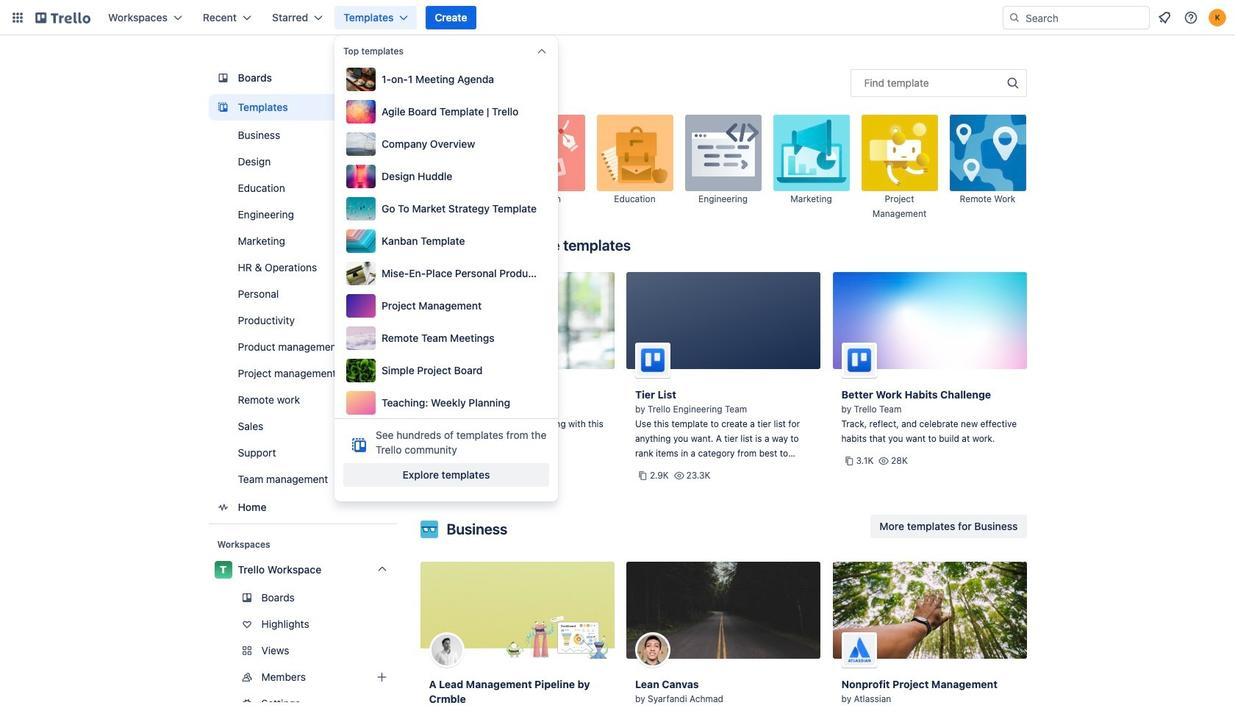 Task type: vqa. For each thing, say whether or not it's contained in the screenshot.
Workspace settings
no



Task type: describe. For each thing, give the bounding box(es) containing it.
trello engineering team image
[[635, 343, 671, 378]]

home image
[[214, 499, 232, 516]]

back to home image
[[35, 6, 90, 29]]

0 notifications image
[[1156, 9, 1174, 26]]

engineering icon image
[[685, 115, 762, 191]]

trello team image
[[842, 343, 877, 378]]

search image
[[1009, 12, 1021, 24]]

open information menu image
[[1184, 10, 1199, 25]]

board image
[[214, 69, 232, 87]]

collapse image
[[536, 46, 548, 57]]

primary element
[[0, 0, 1236, 35]]

Search field
[[1021, 7, 1150, 29]]

switch to… image
[[10, 10, 25, 25]]



Task type: locate. For each thing, give the bounding box(es) containing it.
business icon image
[[420, 115, 497, 191], [420, 521, 438, 538]]

template board image
[[214, 99, 232, 116]]

0 vertical spatial business icon image
[[420, 115, 497, 191]]

project management icon image
[[862, 115, 938, 191]]

trello team image
[[429, 343, 464, 378]]

1 vertical spatial business icon image
[[420, 521, 438, 538]]

remote work icon image
[[950, 115, 1026, 191]]

None field
[[851, 69, 1027, 97]]

atlassian image
[[842, 633, 877, 668]]

1 business icon image from the top
[[420, 115, 497, 191]]

marketing icon image
[[773, 115, 850, 191]]

menu
[[343, 65, 549, 418]]

design icon image
[[509, 115, 585, 191]]

education icon image
[[597, 115, 673, 191]]

toni, founder @ crmble image
[[429, 633, 464, 668]]

2 business icon image from the top
[[420, 521, 438, 538]]

syarfandi achmad image
[[635, 633, 671, 668]]

kendallparks02 (kendallparks02) image
[[1209, 9, 1227, 26]]

add image
[[373, 669, 391, 686]]



